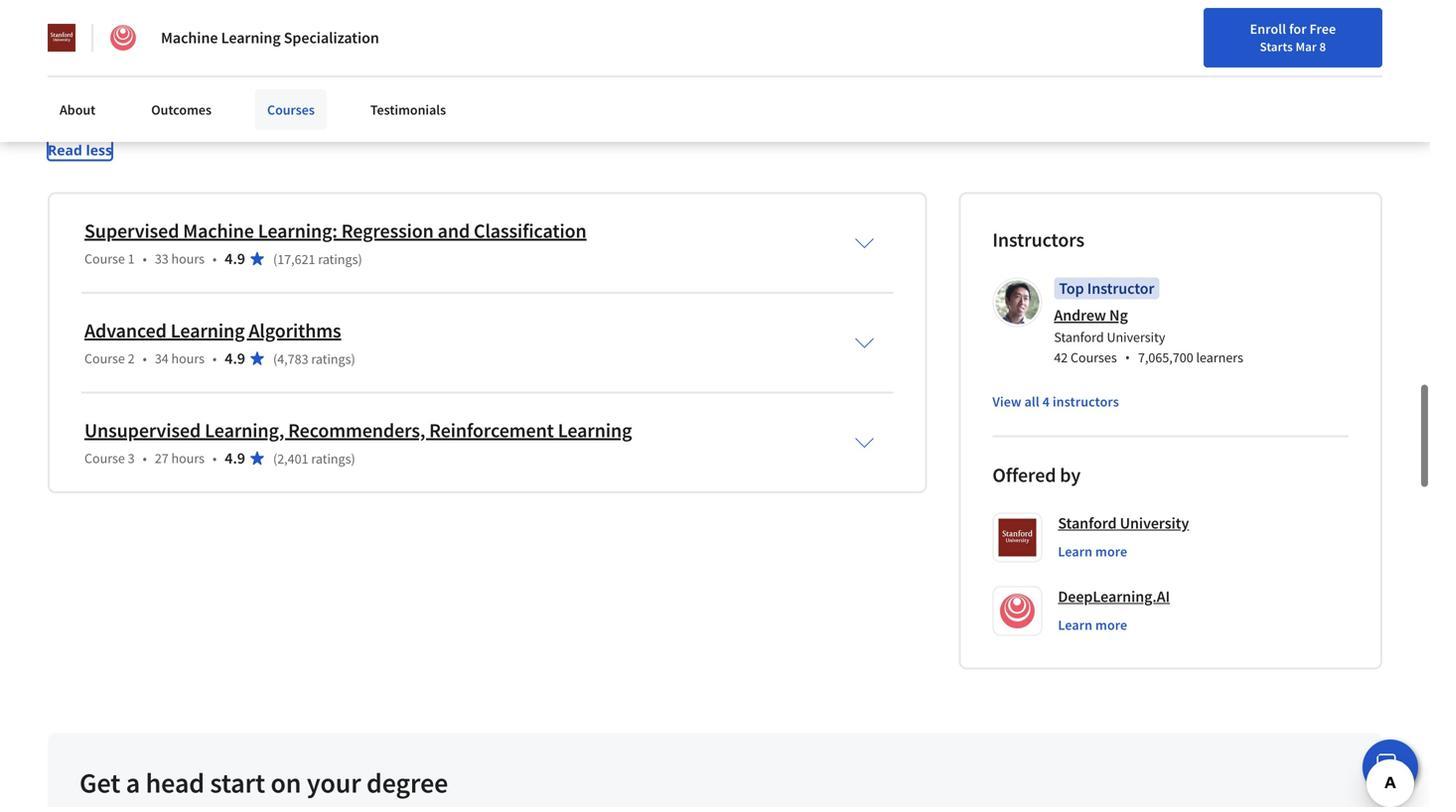 Task type: describe. For each thing, give the bounding box(es) containing it.
1 unsupervised from the left
[[84, 28, 174, 48]]

learn more button for university
[[1058, 542, 1127, 562]]

• right 2
[[143, 350, 147, 367]]

( for algorithms
[[273, 350, 277, 368]]

stanford university link
[[1058, 513, 1189, 534]]

course 3 • 27 hours •
[[84, 449, 217, 467]]

• left about
[[48, 108, 53, 128]]

ratings for learning:
[[318, 250, 358, 268]]

instructor
[[1087, 279, 1154, 298]]

systems
[[191, 68, 244, 88]]

offered by
[[992, 463, 1081, 488]]

1
[[128, 250, 135, 268]]

4.9 for learning,
[[225, 448, 245, 468]]

a right get
[[126, 766, 140, 800]]

algorithms
[[249, 318, 341, 343]]

• right 3
[[143, 449, 147, 467]]

course 1 • 33 hours •
[[84, 250, 217, 268]]

more inside stanford university learn more
[[1095, 543, 1127, 561]]

mar
[[1296, 39, 1317, 55]]

2 vertical spatial and
[[438, 218, 470, 243]]

( 4,783 ratings )
[[273, 350, 355, 368]]

enroll
[[1250, 20, 1286, 38]]

learn more button for learn
[[1058, 615, 1127, 635]]

including
[[488, 28, 550, 48]]

0 vertical spatial machine
[[161, 28, 218, 48]]

17,621
[[277, 250, 315, 268]]

for individuals
[[32, 10, 132, 30]]

• right 1
[[143, 250, 147, 268]]

hours for learning
[[171, 350, 205, 367]]

0 vertical spatial and
[[621, 28, 647, 48]]

recommenders,
[[288, 418, 425, 443]]

0 vertical spatial learning
[[177, 28, 231, 48]]

top
[[1059, 279, 1084, 298]]

course for unsupervised learning, recommenders, reinforcement learning
[[84, 449, 125, 467]]

clustering
[[553, 28, 618, 48]]

7,065,700
[[1138, 349, 1193, 366]]

show notifications image
[[1223, 65, 1247, 88]]

offered
[[992, 463, 1056, 488]]

testimonials link
[[358, 89, 458, 130]]

free
[[1310, 20, 1336, 38]]

find your new career
[[940, 63, 1064, 80]]

techniques
[[234, 28, 308, 48]]

8
[[1319, 39, 1326, 55]]

learning,
[[205, 418, 284, 443]]

supervised
[[84, 218, 179, 243]]

0 vertical spatial courses
[[267, 101, 315, 119]]

view
[[992, 393, 1022, 411]]

) for algorithms
[[351, 350, 355, 368]]

( 17,621 ratings )
[[273, 250, 362, 268]]

outcomes link
[[139, 89, 223, 130]]

1 vertical spatial your
[[307, 766, 361, 800]]

degree
[[366, 766, 448, 800]]

unsupervised
[[84, 418, 201, 443]]

ratings for recommenders,
[[311, 450, 351, 468]]

more inside deeplearning.ai learn more
[[1095, 616, 1127, 634]]

4.9 for machine
[[225, 249, 245, 269]]

unsupervised learning, recommenders, reinforcement learning link
[[84, 418, 632, 443]]

4.9 for learning
[[225, 349, 245, 368]]

for
[[32, 10, 54, 30]]

chat with us image
[[1374, 752, 1406, 784]]

• use unsupervised learning techniques for unsupervised learning: including clustering and anomaly detection.
[[48, 28, 778, 48]]

method.
[[735, 68, 791, 88]]

1 horizontal spatial deep
[[641, 68, 674, 88]]

andrew ng image
[[995, 281, 1039, 324]]

33
[[155, 250, 169, 268]]

4,783
[[277, 350, 308, 368]]

reinforcement
[[429, 418, 554, 443]]

recommender
[[94, 68, 188, 88]]

machine learning specialization
[[161, 28, 379, 48]]

get
[[79, 766, 120, 800]]

1 vertical spatial learning
[[677, 68, 732, 88]]

on
[[271, 766, 301, 800]]

learn inside deeplearning.ai learn more
[[1058, 616, 1093, 634]]

less
[[86, 140, 112, 159]]

hours for machine
[[171, 250, 205, 268]]

university inside stanford university learn more
[[1120, 513, 1189, 533]]

unsupervised learning, recommenders, reinforcement learning
[[84, 418, 632, 443]]

filtering
[[381, 68, 432, 88]]

deeplearning.ai link
[[1058, 586, 1170, 607]]

specialization
[[284, 28, 379, 48]]

andrew
[[1054, 305, 1106, 325]]

all
[[1024, 393, 1040, 411]]

learning for advanced
[[171, 318, 245, 343]]

view all 4 instructors button
[[992, 392, 1119, 412]]

instructors
[[992, 227, 1084, 252]]

get a head start on your degree
[[79, 766, 448, 800]]

• build recommender systems with a collaborative filtering approach and a content-based deep learning method.
[[48, 68, 791, 88]]

course for supervised machine learning: regression and classification
[[84, 250, 125, 268]]

2
[[128, 350, 135, 367]]

content-
[[542, 68, 598, 88]]

hours for learning,
[[171, 449, 205, 467]]

detection.
[[711, 28, 778, 48]]

advanced
[[84, 318, 167, 343]]

head
[[146, 766, 205, 800]]

4
[[1043, 393, 1050, 411]]

• build a deep reinforcement learning model.
[[48, 108, 343, 128]]

3
[[128, 449, 135, 467]]

a right the with
[[280, 68, 288, 88]]



Task type: vqa. For each thing, say whether or not it's contained in the screenshot.


Task type: locate. For each thing, give the bounding box(es) containing it.
about link
[[48, 89, 107, 130]]

1 hours from the top
[[171, 250, 205, 268]]

stanford university learn more
[[1058, 513, 1189, 561]]

27
[[155, 449, 169, 467]]

0 vertical spatial learn
[[1058, 543, 1093, 561]]

learners
[[1196, 349, 1243, 366]]

learning up systems at left
[[177, 28, 231, 48]]

for inside 'enroll for free starts mar 8'
[[1289, 20, 1307, 38]]

a left content-
[[531, 68, 539, 88]]

1 learn from the top
[[1058, 543, 1093, 561]]

2 vertical spatial 4.9
[[225, 448, 245, 468]]

course for advanced learning algorithms
[[84, 350, 125, 367]]

) for learning:
[[358, 250, 362, 268]]

3 ( from the top
[[273, 450, 277, 468]]

1 4.9 from the top
[[225, 249, 245, 269]]

supervised machine learning: regression and classification link
[[84, 218, 587, 243]]

2 more from the top
[[1095, 616, 1127, 634]]

university inside "top instructor andrew ng stanford university 42 courses • 7,065,700 learners"
[[1107, 328, 1165, 346]]

4.9 left 17,621
[[225, 249, 245, 269]]

more down deeplearning.ai
[[1095, 616, 1127, 634]]

• down "learning,"
[[213, 449, 217, 467]]

learn inside stanford university learn more
[[1058, 543, 1093, 561]]

deeplearning.ai learn more
[[1058, 587, 1170, 634]]

view all 4 instructors
[[992, 393, 1119, 411]]

• inside "top instructor andrew ng stanford university 42 courses • 7,065,700 learners"
[[1125, 348, 1130, 367]]

testimonials
[[370, 101, 446, 119]]

machine
[[161, 28, 218, 48], [183, 218, 254, 243]]

( down learning:
[[273, 250, 277, 268]]

advanced learning algorithms
[[84, 318, 341, 343]]

2 horizontal spatial and
[[621, 28, 647, 48]]

top instructor andrew ng stanford university 42 courses • 7,065,700 learners
[[1054, 279, 1243, 367]]

learn down stanford university link
[[1058, 543, 1093, 561]]

starts
[[1260, 39, 1293, 55]]

learn more button down deeplearning.ai
[[1058, 615, 1127, 635]]

1 vertical spatial university
[[1120, 513, 1189, 533]]

2 vertical spatial learning
[[239, 108, 293, 128]]

deeplearning.ai image
[[109, 24, 137, 52]]

find
[[940, 63, 965, 80]]

• left 7,065,700
[[1125, 348, 1130, 367]]

about
[[60, 101, 96, 119]]

1 vertical spatial )
[[351, 350, 355, 368]]

unsupervised up recommender
[[84, 28, 174, 48]]

1 horizontal spatial your
[[968, 63, 994, 80]]

read less
[[48, 140, 112, 159]]

) for recommenders,
[[351, 450, 355, 468]]

for up mar
[[1289, 20, 1307, 38]]

course left 1
[[84, 250, 125, 268]]

2,401
[[277, 450, 308, 468]]

new
[[997, 63, 1023, 80]]

courses
[[267, 101, 315, 119], [1071, 349, 1117, 366]]

1 vertical spatial 4.9
[[225, 349, 245, 368]]

3 4.9 from the top
[[225, 448, 245, 468]]

use
[[56, 28, 80, 48]]

stanford down by
[[1058, 513, 1117, 533]]

courses right 42
[[1071, 349, 1117, 366]]

courses down the with
[[267, 101, 315, 119]]

0 vertical spatial stanford
[[1054, 328, 1104, 346]]

0 vertical spatial learning
[[221, 28, 281, 48]]

0 horizontal spatial for
[[311, 28, 330, 48]]

4.9 down "learning,"
[[225, 448, 245, 468]]

0 vertical spatial build
[[56, 68, 90, 88]]

read
[[48, 140, 82, 159]]

0 horizontal spatial and
[[438, 218, 470, 243]]

courses inside "top instructor andrew ng stanford university 42 courses • 7,065,700 learners"
[[1071, 349, 1117, 366]]

deep up less
[[105, 108, 138, 128]]

and right regression
[[438, 218, 470, 243]]

1 vertical spatial and
[[502, 68, 527, 88]]

university up the deeplearning.ai link
[[1120, 513, 1189, 533]]

0 horizontal spatial courses
[[267, 101, 315, 119]]

supervised machine learning: regression and classification
[[84, 218, 587, 243]]

learning for machine
[[221, 28, 281, 48]]

2 learn more button from the top
[[1058, 615, 1127, 635]]

learning
[[177, 28, 231, 48], [677, 68, 732, 88], [239, 108, 293, 128]]

• left use
[[48, 28, 53, 48]]

1 vertical spatial learn
[[1058, 616, 1093, 634]]

3 course from the top
[[84, 449, 125, 467]]

• right '33'
[[213, 250, 217, 268]]

classification
[[474, 218, 587, 243]]

2 hours from the top
[[171, 350, 205, 367]]

0 horizontal spatial your
[[307, 766, 361, 800]]

( for learning:
[[273, 250, 277, 268]]

a up less
[[94, 108, 102, 128]]

regression
[[341, 218, 434, 243]]

0 vertical spatial learn more button
[[1058, 542, 1127, 562]]

your right on
[[307, 766, 361, 800]]

1 vertical spatial ratings
[[311, 350, 351, 368]]

stanford inside "top instructor andrew ng stanford university 42 courses • 7,065,700 learners"
[[1054, 328, 1104, 346]]

2 horizontal spatial learning
[[677, 68, 732, 88]]

0 horizontal spatial deep
[[105, 108, 138, 128]]

0 vertical spatial your
[[968, 63, 994, 80]]

1 vertical spatial deep
[[105, 108, 138, 128]]

courses link
[[255, 89, 327, 130]]

1 horizontal spatial and
[[502, 68, 527, 88]]

1 build from the top
[[56, 68, 90, 88]]

1 vertical spatial stanford
[[1058, 513, 1117, 533]]

1 horizontal spatial learning
[[239, 108, 293, 128]]

0 vertical spatial )
[[358, 250, 362, 268]]

coursera image
[[24, 56, 150, 88]]

2 vertical spatial hours
[[171, 449, 205, 467]]

42
[[1054, 349, 1068, 366]]

university down 'ng'
[[1107, 328, 1165, 346]]

( for recommenders,
[[273, 450, 277, 468]]

collaborative
[[291, 68, 377, 88]]

your
[[968, 63, 994, 80], [307, 766, 361, 800]]

read less button
[[48, 139, 112, 160]]

4.9
[[225, 249, 245, 269], [225, 349, 245, 368], [225, 448, 245, 468]]

ratings for algorithms
[[311, 350, 351, 368]]

None search field
[[283, 52, 611, 92]]

1 vertical spatial build
[[56, 108, 90, 128]]

learn more button
[[1058, 542, 1127, 562], [1058, 615, 1127, 635]]

ratings down the supervised machine learning: regression and classification link
[[318, 250, 358, 268]]

find your new career link
[[930, 60, 1074, 84]]

build up about
[[56, 68, 90, 88]]

stanford university image
[[48, 24, 75, 52]]

) down supervised machine learning: regression and classification
[[358, 250, 362, 268]]

machine up course 1 • 33 hours •
[[183, 218, 254, 243]]

unsupervised
[[84, 28, 174, 48], [333, 28, 423, 48]]

2 vertical spatial )
[[351, 450, 355, 468]]

model.
[[296, 108, 343, 128]]

1 course from the top
[[84, 250, 125, 268]]

4.9 down advanced learning algorithms
[[225, 349, 245, 368]]

2 unsupervised from the left
[[333, 28, 423, 48]]

for up 'collaborative' on the top
[[311, 28, 330, 48]]

0 vertical spatial 4.9
[[225, 249, 245, 269]]

2 vertical spatial (
[[273, 450, 277, 468]]

ratings down recommenders,
[[311, 450, 351, 468]]

3 hours from the top
[[171, 449, 205, 467]]

deep
[[641, 68, 674, 88], [105, 108, 138, 128]]

1 vertical spatial (
[[273, 350, 277, 368]]

1 vertical spatial learning
[[171, 318, 245, 343]]

(
[[273, 250, 277, 268], [273, 350, 277, 368], [273, 450, 277, 468]]

learning:
[[426, 28, 485, 48]]

unsupervised up filtering
[[333, 28, 423, 48]]

your inside find your new career "link"
[[968, 63, 994, 80]]

2 learn from the top
[[1058, 616, 1093, 634]]

english
[[1110, 62, 1158, 82]]

( 2,401 ratings )
[[273, 450, 355, 468]]

1 vertical spatial machine
[[183, 218, 254, 243]]

build up read less
[[56, 108, 90, 128]]

and down including
[[502, 68, 527, 88]]

anomaly
[[650, 28, 708, 48]]

a
[[280, 68, 288, 88], [531, 68, 539, 88], [94, 108, 102, 128], [126, 766, 140, 800]]

) down recommenders,
[[351, 450, 355, 468]]

more down stanford university link
[[1095, 543, 1127, 561]]

build
[[56, 68, 90, 88], [56, 108, 90, 128]]

course left 3
[[84, 449, 125, 467]]

learning down the with
[[239, 108, 293, 128]]

1 vertical spatial more
[[1095, 616, 1127, 634]]

and up based
[[621, 28, 647, 48]]

outcomes
[[151, 101, 212, 119]]

( down "learning,"
[[273, 450, 277, 468]]

• down stanford university icon
[[48, 68, 53, 88]]

2 course from the top
[[84, 350, 125, 367]]

andrew ng link
[[1054, 305, 1128, 325]]

1 vertical spatial courses
[[1071, 349, 1117, 366]]

reinforcement
[[141, 108, 236, 128]]

1 vertical spatial hours
[[171, 350, 205, 367]]

• down advanced learning algorithms
[[213, 350, 217, 367]]

2 vertical spatial ratings
[[311, 450, 351, 468]]

approach
[[435, 68, 499, 88]]

ratings
[[318, 250, 358, 268], [311, 350, 351, 368], [311, 450, 351, 468]]

0 vertical spatial deep
[[641, 68, 674, 88]]

stanford
[[1054, 328, 1104, 346], [1058, 513, 1117, 533]]

0 vertical spatial hours
[[171, 250, 205, 268]]

enroll for free starts mar 8
[[1250, 20, 1336, 55]]

1 learn more button from the top
[[1058, 542, 1127, 562]]

stanford inside stanford university learn more
[[1058, 513, 1117, 533]]

2 vertical spatial course
[[84, 449, 125, 467]]

with
[[247, 68, 276, 88]]

course
[[84, 250, 125, 268], [84, 350, 125, 367], [84, 449, 125, 467]]

) right 4,783
[[351, 350, 355, 368]]

start
[[210, 766, 265, 800]]

ratings right 4,783
[[311, 350, 351, 368]]

build for recommender
[[56, 68, 90, 88]]

2 build from the top
[[56, 108, 90, 128]]

career
[[1026, 63, 1064, 80]]

0 vertical spatial ratings
[[318, 250, 358, 268]]

deep right based
[[641, 68, 674, 88]]

)
[[358, 250, 362, 268], [351, 350, 355, 368], [351, 450, 355, 468]]

individuals
[[57, 10, 132, 30]]

learning down anomaly
[[677, 68, 732, 88]]

0 vertical spatial more
[[1095, 543, 1127, 561]]

( down algorithms
[[273, 350, 277, 368]]

course left 2
[[84, 350, 125, 367]]

1 vertical spatial course
[[84, 350, 125, 367]]

stanford down andrew
[[1054, 328, 1104, 346]]

by
[[1060, 463, 1081, 488]]

1 horizontal spatial for
[[1289, 20, 1307, 38]]

hours right "27"
[[171, 449, 205, 467]]

0 vertical spatial course
[[84, 250, 125, 268]]

learning:
[[258, 218, 337, 243]]

deeplearning.ai
[[1058, 587, 1170, 607]]

advanced learning algorithms link
[[84, 318, 341, 343]]

2 ( from the top
[[273, 350, 277, 368]]

2 vertical spatial learning
[[558, 418, 632, 443]]

0 horizontal spatial unsupervised
[[84, 28, 174, 48]]

course 2 • 34 hours •
[[84, 350, 217, 367]]

based
[[598, 68, 638, 88]]

0 vertical spatial (
[[273, 250, 277, 268]]

english button
[[1074, 40, 1194, 104]]

0 horizontal spatial learning
[[177, 28, 231, 48]]

learn more button down stanford university link
[[1058, 542, 1127, 562]]

hours right '33'
[[171, 250, 205, 268]]

ng
[[1109, 305, 1128, 325]]

learn down the deeplearning.ai link
[[1058, 616, 1093, 634]]

1 horizontal spatial courses
[[1071, 349, 1117, 366]]

2 4.9 from the top
[[225, 349, 245, 368]]

hours right '34'
[[171, 350, 205, 367]]

1 ( from the top
[[273, 250, 277, 268]]

instructors
[[1053, 393, 1119, 411]]

1 vertical spatial learn more button
[[1058, 615, 1127, 635]]

build for a
[[56, 108, 90, 128]]

34
[[155, 350, 169, 367]]

your right find
[[968, 63, 994, 80]]

0 vertical spatial university
[[1107, 328, 1165, 346]]

hours
[[171, 250, 205, 268], [171, 350, 205, 367], [171, 449, 205, 467]]

machine up systems at left
[[161, 28, 218, 48]]

1 horizontal spatial unsupervised
[[333, 28, 423, 48]]

1 more from the top
[[1095, 543, 1127, 561]]



